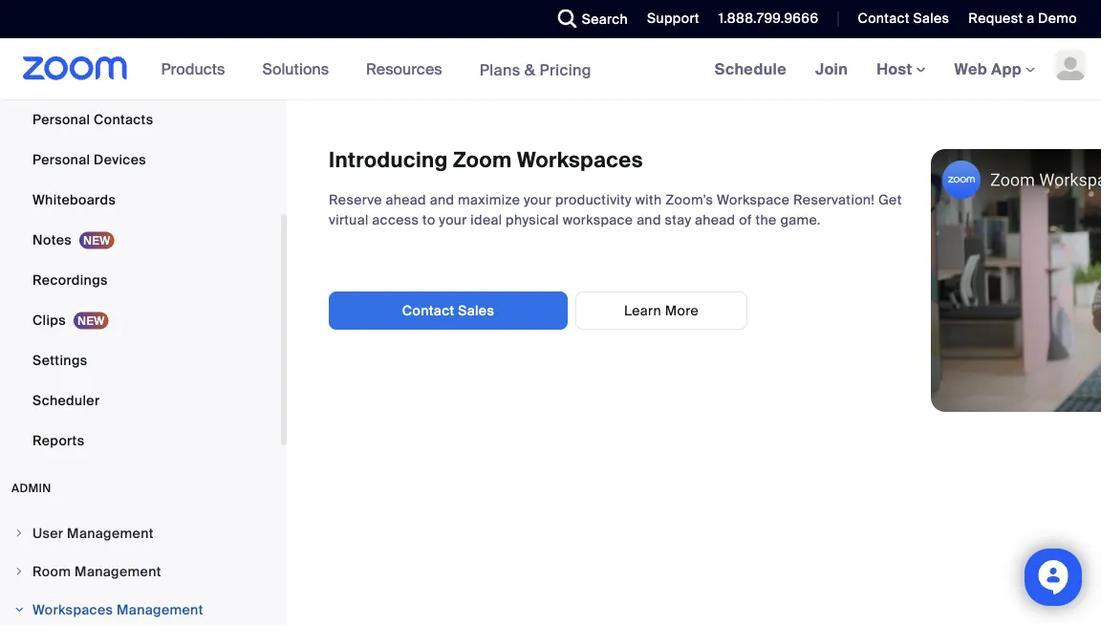 Task type: describe. For each thing, give the bounding box(es) containing it.
schedule
[[715, 59, 787, 79]]

of
[[739, 211, 752, 229]]

scheduler link
[[0, 381, 281, 420]]

personal contacts
[[33, 110, 153, 128]]

&
[[525, 60, 536, 80]]

workspaces management menu item
[[0, 592, 281, 625]]

support
[[647, 10, 700, 27]]

1 horizontal spatial contact
[[858, 10, 910, 27]]

reserve
[[329, 191, 382, 209]]

request a demo
[[969, 10, 1077, 27]]

game.
[[780, 211, 821, 229]]

learn more link
[[576, 292, 748, 330]]

scheduler
[[33, 391, 100, 409]]

profile picture image
[[1055, 50, 1086, 80]]

personal for personal devices
[[33, 151, 90, 168]]

resources button
[[366, 38, 451, 99]]

meetings navigation
[[700, 38, 1101, 101]]

a
[[1027, 10, 1035, 27]]

clips
[[33, 311, 66, 329]]

demo
[[1038, 10, 1077, 27]]

schedule link
[[700, 38, 801, 99]]

get
[[879, 191, 902, 209]]

personal devices
[[33, 151, 146, 168]]

notes link
[[0, 221, 281, 259]]

products
[[161, 59, 225, 79]]

1 horizontal spatial and
[[637, 211, 661, 229]]

recordings
[[33, 271, 108, 289]]

workspaces inside menu item
[[33, 601, 113, 619]]

learn
[[624, 302, 662, 319]]

web app button
[[955, 59, 1035, 79]]

maximize
[[458, 191, 520, 209]]

settings link
[[0, 341, 281, 380]]

1.888.799.9666
[[719, 10, 819, 27]]

admin
[[11, 481, 51, 496]]

workspace
[[717, 191, 790, 209]]

the
[[756, 211, 777, 229]]

personal menu menu
[[0, 0, 281, 462]]

reservation!
[[793, 191, 875, 209]]

right image for room management
[[13, 566, 25, 577]]

admin menu menu
[[0, 515, 281, 625]]

user management
[[33, 524, 154, 542]]

zoom logo image
[[23, 56, 128, 80]]

productivity
[[555, 191, 632, 209]]

1.888.799.9666 button up schedule at the right of the page
[[704, 0, 824, 38]]

reserve ahead and maximize your productivity with zoom's workspace reservation! get virtual access to your ideal physical workspace and stay ahead of the game.
[[329, 191, 902, 229]]

workspaces management
[[33, 601, 203, 619]]

physical
[[506, 211, 559, 229]]

0 horizontal spatial contact
[[402, 302, 455, 319]]

recordings link
[[0, 261, 281, 299]]

0 vertical spatial sales
[[913, 10, 950, 27]]

room management menu item
[[0, 554, 281, 590]]

whiteboards
[[33, 191, 116, 208]]

learn more
[[624, 302, 699, 319]]

web app
[[955, 59, 1022, 79]]

0 vertical spatial ahead
[[386, 191, 426, 209]]

search
[[582, 10, 628, 28]]

1.888.799.9666 button up schedule link
[[719, 10, 819, 27]]

request
[[969, 10, 1023, 27]]

host
[[877, 59, 916, 79]]

host button
[[877, 59, 926, 79]]

whiteboards link
[[0, 181, 281, 219]]

with
[[635, 191, 662, 209]]



Task type: vqa. For each thing, say whether or not it's contained in the screenshot.
Reserve ahead and maximize your productivity with Zoom's Workspace Reservation! Get virtual access to your ideal physical workspace and stay ahead of the game.
yes



Task type: locate. For each thing, give the bounding box(es) containing it.
0 vertical spatial contact sales
[[858, 10, 950, 27]]

0 horizontal spatial ahead
[[386, 191, 426, 209]]

workspaces down room
[[33, 601, 113, 619]]

1 vertical spatial your
[[439, 211, 467, 229]]

right image
[[13, 528, 25, 539], [13, 566, 25, 577]]

ahead
[[386, 191, 426, 209], [695, 211, 736, 229]]

plans
[[480, 60, 521, 80]]

management
[[67, 524, 154, 542], [75, 563, 161, 580], [117, 601, 203, 619]]

management up room management
[[67, 524, 154, 542]]

1 horizontal spatial contact sales
[[858, 10, 950, 27]]

sales up the host "dropdown button"
[[913, 10, 950, 27]]

right image left user
[[13, 528, 25, 539]]

workspaces
[[517, 147, 643, 174], [33, 601, 113, 619]]

request a demo link
[[954, 0, 1101, 38], [969, 10, 1077, 27]]

stay
[[665, 211, 692, 229]]

room
[[33, 563, 71, 580]]

app
[[991, 59, 1022, 79]]

management down room management menu item at the bottom
[[117, 601, 203, 619]]

0 vertical spatial personal
[[33, 110, 90, 128]]

1 horizontal spatial ahead
[[695, 211, 736, 229]]

1.888.799.9666 button
[[704, 0, 824, 38], [719, 10, 819, 27]]

0 horizontal spatial sales
[[458, 302, 494, 319]]

and
[[430, 191, 454, 209], [637, 211, 661, 229]]

pricing
[[540, 60, 592, 80]]

1 vertical spatial contact
[[402, 302, 455, 319]]

1 horizontal spatial sales
[[913, 10, 950, 27]]

right image inside room management menu item
[[13, 566, 25, 577]]

settings
[[33, 351, 87, 369]]

1 personal from the top
[[33, 110, 90, 128]]

sales
[[913, 10, 950, 27], [458, 302, 494, 319]]

personal inside "link"
[[33, 110, 90, 128]]

0 vertical spatial workspaces
[[517, 147, 643, 174]]

ahead left of
[[695, 211, 736, 229]]

0 horizontal spatial workspaces
[[33, 601, 113, 619]]

0 vertical spatial and
[[430, 191, 454, 209]]

your right "to"
[[439, 211, 467, 229]]

reports
[[33, 432, 85, 449]]

notes
[[33, 231, 72, 249]]

access
[[372, 211, 419, 229]]

2 vertical spatial management
[[117, 601, 203, 619]]

contact sales link
[[844, 0, 954, 38], [858, 10, 950, 27], [329, 292, 568, 330]]

your
[[524, 191, 552, 209], [439, 211, 467, 229]]

contact down "to"
[[402, 302, 455, 319]]

management for room management
[[75, 563, 161, 580]]

2 right image from the top
[[13, 566, 25, 577]]

personal devices link
[[0, 141, 281, 179]]

contact sales down "to"
[[402, 302, 494, 319]]

right image
[[13, 604, 25, 616]]

and down the with
[[637, 211, 661, 229]]

contact up host
[[858, 10, 910, 27]]

to
[[423, 211, 436, 229]]

right image left room
[[13, 566, 25, 577]]

1 vertical spatial workspaces
[[33, 601, 113, 619]]

ideal
[[471, 211, 502, 229]]

management for user management
[[67, 524, 154, 542]]

0 vertical spatial right image
[[13, 528, 25, 539]]

personal for personal contacts
[[33, 110, 90, 128]]

workspace
[[563, 211, 633, 229]]

and up "to"
[[430, 191, 454, 209]]

1 vertical spatial ahead
[[695, 211, 736, 229]]

personal
[[33, 110, 90, 128], [33, 151, 90, 168]]

management for workspaces management
[[117, 601, 203, 619]]

1 right image from the top
[[13, 528, 25, 539]]

plans & pricing link
[[480, 60, 592, 80], [480, 60, 592, 80]]

0 horizontal spatial contact sales
[[402, 302, 494, 319]]

contact
[[858, 10, 910, 27], [402, 302, 455, 319]]

user
[[33, 524, 63, 542]]

0 horizontal spatial your
[[439, 211, 467, 229]]

solutions button
[[262, 38, 338, 99]]

join
[[816, 59, 848, 79]]

support link
[[633, 0, 704, 38], [647, 10, 700, 27]]

side navigation navigation
[[0, 0, 287, 625]]

more
[[665, 302, 699, 319]]

resources
[[366, 59, 442, 79]]

contacts
[[94, 110, 153, 128]]

ahead up the access
[[386, 191, 426, 209]]

management up workspaces management
[[75, 563, 161, 580]]

banner
[[0, 38, 1101, 101]]

clips link
[[0, 301, 281, 339]]

introducing zoom workspaces
[[329, 147, 643, 174]]

user management menu item
[[0, 515, 281, 552]]

zoom's
[[666, 191, 714, 209]]

personal up the personal devices
[[33, 110, 90, 128]]

2 personal from the top
[[33, 151, 90, 168]]

reports link
[[0, 422, 281, 460]]

your up physical on the top of page
[[524, 191, 552, 209]]

sales down ideal
[[458, 302, 494, 319]]

1 vertical spatial right image
[[13, 566, 25, 577]]

banner containing products
[[0, 38, 1101, 101]]

0 vertical spatial your
[[524, 191, 552, 209]]

0 vertical spatial management
[[67, 524, 154, 542]]

products button
[[161, 38, 234, 99]]

1 vertical spatial contact sales
[[402, 302, 494, 319]]

1 vertical spatial personal
[[33, 151, 90, 168]]

1 horizontal spatial workspaces
[[517, 147, 643, 174]]

0 vertical spatial contact
[[858, 10, 910, 27]]

zoom
[[453, 147, 512, 174]]

product information navigation
[[147, 38, 606, 101]]

web
[[955, 59, 988, 79]]

plans & pricing
[[480, 60, 592, 80]]

personal contacts link
[[0, 100, 281, 139]]

workspaces up the productivity
[[517, 147, 643, 174]]

join link
[[801, 38, 862, 99]]

personal up whiteboards
[[33, 151, 90, 168]]

1 horizontal spatial your
[[524, 191, 552, 209]]

solutions
[[262, 59, 329, 79]]

1 vertical spatial and
[[637, 211, 661, 229]]

right image inside user management menu item
[[13, 528, 25, 539]]

virtual
[[329, 211, 369, 229]]

right image for user management
[[13, 528, 25, 539]]

introducing
[[329, 147, 448, 174]]

1 vertical spatial management
[[75, 563, 161, 580]]

room management
[[33, 563, 161, 580]]

search button
[[544, 0, 633, 38]]

0 horizontal spatial and
[[430, 191, 454, 209]]

devices
[[94, 151, 146, 168]]

1 vertical spatial sales
[[458, 302, 494, 319]]

contact sales up the host "dropdown button"
[[858, 10, 950, 27]]

management inside menu item
[[67, 524, 154, 542]]

contact sales
[[858, 10, 950, 27], [402, 302, 494, 319]]



